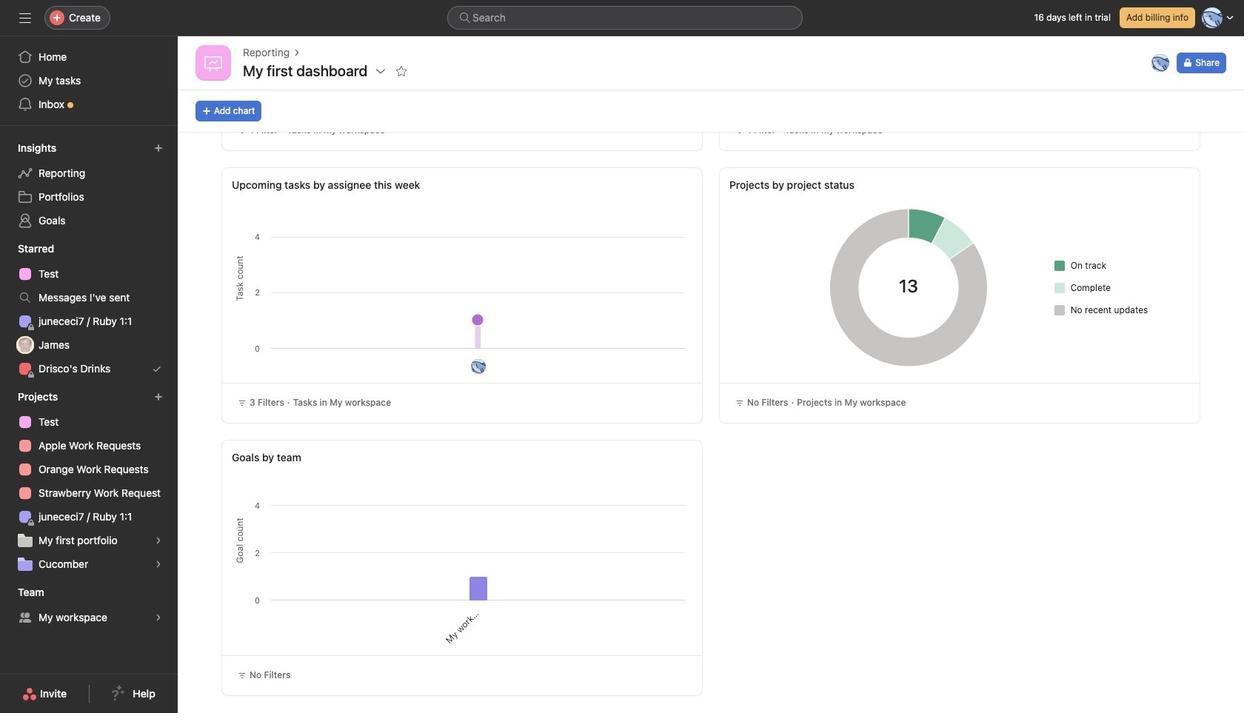 Task type: describe. For each thing, give the bounding box(es) containing it.
global element
[[0, 36, 178, 125]]

insights element
[[0, 135, 178, 235]]

see details, my workspace image
[[154, 613, 163, 622]]

starred element
[[0, 235, 178, 384]]

see details, cucomber image
[[154, 560, 163, 569]]

teams element
[[0, 579, 178, 632]]

new insights image
[[154, 144, 163, 153]]

projects element
[[0, 384, 178, 579]]



Task type: locate. For each thing, give the bounding box(es) containing it.
new project or portfolio image
[[154, 392, 163, 401]]

show options image
[[375, 65, 387, 77]]

report image
[[204, 54, 222, 72]]

list box
[[447, 6, 803, 30]]

hide sidebar image
[[19, 12, 31, 24]]

see details, my first portfolio image
[[154, 536, 163, 545]]

add to starred image
[[396, 65, 408, 77]]



Task type: vqa. For each thing, say whether or not it's contained in the screenshot.
Projects ELEMENT
yes



